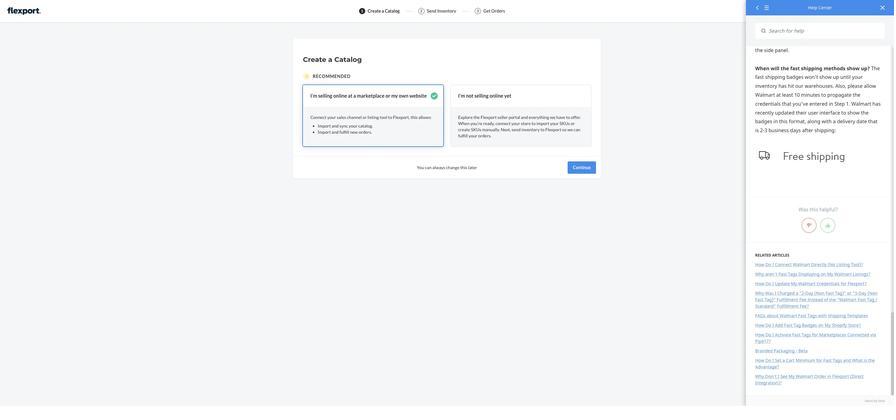 Task type: vqa. For each thing, say whether or not it's contained in the screenshot.
HOW within the How Do I Set a Cart Minimum for Fast Tags and What is the Advantage?
yes



Task type: describe. For each thing, give the bounding box(es) containing it.
/
[[876, 297, 877, 303]]

0 vertical spatial tag)"
[[835, 291, 846, 296]]

tags inside how do i activate fast tags for marketplaces connected via pipe17?
[[802, 332, 811, 338]]

orders. inside explore the flexport seller portal and everything we have to offer. when you're ready, connect your store to import your skus or create skus manually. next, send inventory to flexport so we can fulfill your orders.
[[478, 133, 491, 138]]

your up 'send'
[[511, 121, 520, 126]]

so
[[562, 127, 566, 132]]

new
[[350, 130, 358, 135]]

sync
[[339, 123, 348, 129]]

minimum
[[796, 358, 815, 364]]

log
[[869, 8, 877, 14]]

offer.
[[571, 115, 581, 120]]

walmart down displaying
[[798, 281, 816, 287]]

listing
[[367, 115, 379, 120]]

the inside why was i charged a "2-day (non fast tag)" or "3-day (non fast tag)" fulfillment fee instead of the "walmart fast tag / standard" fulfillment fee?
[[829, 297, 836, 303]]

was this helpful?
[[799, 206, 838, 213]]

Search search field
[[766, 23, 885, 39]]

a right 1
[[382, 8, 384, 14]]

beta
[[798, 348, 808, 354]]

(direct
[[850, 374, 864, 380]]

with
[[818, 313, 827, 319]]

i for add
[[772, 323, 774, 328]]

inventory
[[437, 8, 456, 14]]

why was i charged a "2-day (non fast tag)" or "3-day (non fast tag)" fulfillment fee instead of the "walmart fast tag / standard" fulfillment fee?
[[755, 291, 878, 309]]

when
[[458, 121, 470, 126]]

fee
[[799, 297, 807, 303]]

0 horizontal spatial catalog
[[334, 56, 362, 64]]

your down have
[[550, 121, 559, 126]]

sales
[[337, 115, 346, 120]]

set
[[775, 358, 781, 364]]

is
[[864, 358, 867, 364]]

2 import from the top
[[318, 130, 331, 135]]

walmart up "add"
[[780, 313, 797, 319]]

yet
[[504, 93, 511, 99]]

how do i set a cart minimum for fast tags and what is the advantage?
[[755, 358, 875, 370]]

website
[[409, 93, 427, 99]]

1 horizontal spatial was
[[799, 206, 808, 213]]

i'm
[[458, 93, 465, 99]]

3
[[477, 9, 479, 13]]

create
[[458, 127, 470, 132]]

why for why aren't fast tags displaying on my walmart listings?
[[755, 271, 764, 277]]

store?
[[848, 323, 861, 328]]

flexport logo image
[[7, 7, 41, 15]]

marketplace
[[357, 93, 384, 99]]

walmart up displaying
[[793, 262, 810, 268]]

next,
[[501, 127, 511, 132]]

tags inside how do i set a cart minimum for fast tags and what is the advantage?
[[833, 358, 842, 364]]

my
[[391, 93, 398, 99]]

the inside how do i set a cart minimum for fast tags and what is the advantage?
[[868, 358, 875, 364]]

why aren't fast tags displaying on my walmart listings?
[[755, 271, 871, 277]]

get orders
[[483, 8, 505, 14]]

2 day from the left
[[859, 291, 866, 296]]

1 horizontal spatial create a catalog
[[368, 8, 400, 14]]

to right the tool
[[388, 115, 392, 120]]

1 horizontal spatial this
[[460, 165, 467, 170]]

directly
[[811, 262, 827, 268]]

in
[[827, 374, 831, 380]]

i for see
[[778, 374, 779, 380]]

fulfill inside explore the flexport seller portal and everything we have to offer. when you're ready, connect your store to import your skus or create skus manually. next, send inventory to flexport so we can fulfill your orders.
[[458, 133, 468, 138]]

feedback link
[[823, 7, 853, 14]]

my right update
[[791, 281, 797, 287]]

faqs about walmart fast tags with shipping templates
[[755, 313, 868, 319]]

portal
[[509, 115, 520, 120]]

to up inventory
[[532, 121, 536, 126]]

change
[[446, 165, 460, 170]]

2 (non from the left
[[867, 291, 878, 296]]

1
[[361, 9, 363, 13]]

out
[[878, 8, 887, 14]]

how for how do i connect walmart directly (no listing tool)?
[[755, 262, 764, 268]]

your left sales
[[327, 115, 336, 120]]

0 vertical spatial on
[[821, 271, 826, 277]]

standard"
[[755, 303, 776, 309]]

you can always change this later
[[417, 165, 477, 170]]

i'm not selling online yet
[[458, 93, 511, 99]]

log out button
[[861, 7, 887, 14]]

how for how do i activate fast tags for marketplaces connected via pipe17?
[[755, 332, 764, 338]]

how for how do i set a cart minimum for fast tags and what is the advantage?
[[755, 358, 764, 364]]

(no
[[828, 262, 835, 268]]

marketplaces
[[819, 332, 846, 338]]

fulfill inside import and sync your catalog. import and fulfill new orders.
[[339, 130, 349, 135]]

i for connect
[[772, 262, 774, 268]]

for inside how do i activate fast tags for marketplaces connected via pipe17?
[[812, 332, 818, 338]]

1 day from the left
[[805, 291, 813, 296]]

faqs
[[755, 313, 766, 319]]

tag inside why was i charged a "2-day (non fast tag)" or "3-day (non fast tag)" fulfillment fee instead of the "walmart fast tag / standard" fulfillment fee?
[[867, 297, 874, 303]]

import
[[536, 121, 549, 126]]

or left listing
[[363, 115, 367, 120]]

not
[[466, 93, 473, 99]]

was inside why was i charged a "2-day (non fast tag)" or "3-day (non fast tag)" fulfillment fee instead of the "walmart fast tag / standard" fulfillment fee?
[[765, 291, 774, 296]]

flexport inside the why don't i see my walmart order in flexport (direct integration)?
[[832, 374, 849, 380]]

tags up update
[[788, 271, 797, 277]]

to right have
[[566, 115, 570, 120]]

get
[[483, 8, 490, 14]]

i'm selling online at a marketplace or my own website
[[310, 93, 427, 99]]

displaying
[[798, 271, 820, 277]]

templates
[[847, 313, 868, 319]]

help center
[[808, 5, 832, 10]]

fast up standard" on the bottom right of page
[[755, 297, 763, 303]]

instead
[[808, 297, 823, 303]]

-
[[796, 348, 797, 354]]

do for update
[[765, 281, 771, 287]]

walmart down listing
[[834, 271, 852, 277]]

later
[[468, 165, 477, 170]]

have
[[556, 115, 565, 120]]

1 import from the top
[[318, 123, 331, 129]]

what
[[852, 358, 863, 364]]

fast down fee? on the right bottom of the page
[[798, 313, 806, 319]]

2 selling from the left
[[474, 93, 489, 99]]

helpful?
[[819, 206, 838, 213]]

0 horizontal spatial create a catalog
[[303, 56, 362, 64]]

check image
[[431, 93, 438, 100]]

badges
[[802, 323, 817, 328]]

my up marketplaces
[[825, 323, 831, 328]]

tags up badges in the right bottom of the page
[[808, 313, 817, 319]]

send
[[427, 8, 436, 14]]

and inside explore the flexport seller portal and everything we have to offer. when you're ready, connect your store to import your skus or create skus manually. next, send inventory to flexport so we can fulfill your orders.
[[521, 115, 528, 120]]

1 horizontal spatial create
[[368, 8, 381, 14]]

a up recommended
[[328, 56, 332, 64]]

a for how do i set a cart minimum for fast tags and what is the advantage?
[[782, 358, 785, 364]]

fast up 'of'
[[826, 291, 834, 296]]

connect
[[495, 121, 511, 126]]

my down (no
[[827, 271, 833, 277]]

how do i connect walmart directly (no listing tool)?
[[755, 262, 863, 268]]

by
[[874, 399, 878, 403]]

fast inside how do i set a cart minimum for fast tags and what is the advantage?
[[823, 358, 832, 364]]

fast inside how do i activate fast tags for marketplaces connected via pipe17?
[[792, 332, 800, 338]]

2 online from the left
[[490, 93, 503, 99]]

for for credentials
[[841, 281, 847, 287]]

send inventory
[[427, 8, 456, 14]]

i for set
[[772, 358, 774, 364]]

or inside why was i charged a "2-day (non fast tag)" or "3-day (non fast tag)" fulfillment fee instead of the "walmart fast tag / standard" fulfillment fee?
[[847, 291, 851, 296]]

ready,
[[483, 121, 495, 126]]

for for minimum
[[816, 358, 822, 364]]

log out
[[869, 8, 887, 14]]



Task type: locate. For each thing, give the bounding box(es) containing it.
explore
[[458, 115, 473, 120]]

flexport up ready,
[[481, 115, 497, 120]]

walmart left order
[[796, 374, 813, 380]]

4 how from the top
[[755, 332, 764, 338]]

how do i update my walmart credentials for flexport?
[[755, 281, 867, 287]]

0 vertical spatial import
[[318, 123, 331, 129]]

1 horizontal spatial catalog
[[385, 8, 400, 14]]

activate
[[775, 332, 791, 338]]

orders. down catalog.
[[359, 130, 372, 135]]

skus up so
[[560, 121, 570, 126]]

how for how do i add fast tag badges on my shopify store?
[[755, 323, 764, 328]]

0 vertical spatial create
[[368, 8, 381, 14]]

online left at
[[333, 93, 347, 99]]

i for charged
[[775, 291, 776, 296]]

walmart inside the why don't i see my walmart order in flexport (direct integration)?
[[796, 374, 813, 380]]

channel
[[347, 115, 362, 120]]

0 vertical spatial this
[[411, 115, 418, 120]]

of
[[824, 297, 828, 303]]

2 vertical spatial the
[[868, 358, 875, 364]]

allows:
[[419, 115, 432, 120]]

to
[[388, 115, 392, 120], [566, 115, 570, 120], [532, 121, 536, 126], [541, 127, 545, 132]]

1 horizontal spatial flexport
[[545, 127, 561, 132]]

how inside how do i activate fast tags for marketplaces connected via pipe17?
[[755, 332, 764, 338]]

create right 1
[[368, 8, 381, 14]]

on down directly
[[821, 271, 826, 277]]

import and sync your catalog. import and fulfill new orders.
[[318, 123, 373, 135]]

(non up /
[[867, 291, 878, 296]]

1 vertical spatial was
[[765, 291, 774, 296]]

catalog
[[385, 8, 400, 14], [334, 56, 362, 64]]

0 vertical spatial fulfillment
[[777, 297, 798, 303]]

0 vertical spatial connect
[[310, 115, 326, 120]]

do for connect
[[765, 262, 771, 268]]

0 horizontal spatial (non
[[814, 291, 824, 296]]

order
[[814, 374, 826, 380]]

a inside why was i charged a "2-day (non fast tag)" or "3-day (non fast tag)" fulfillment fee instead of the "walmart fast tag / standard" fulfillment fee?
[[796, 291, 798, 296]]

the
[[474, 115, 480, 120], [829, 297, 836, 303], [868, 358, 875, 364]]

and left sync
[[332, 123, 339, 129]]

tags down how do i add fast tag badges on my shopify store?
[[802, 332, 811, 338]]

create a catalog
[[368, 8, 400, 14], [303, 56, 362, 64]]

do for activate
[[765, 332, 771, 338]]

1 horizontal spatial tag
[[867, 297, 874, 303]]

manually.
[[482, 127, 500, 132]]

3 do from the top
[[765, 323, 771, 328]]

for inside how do i set a cart minimum for fast tags and what is the advantage?
[[816, 358, 822, 364]]

for down badges in the right bottom of the page
[[812, 332, 818, 338]]

add
[[775, 323, 783, 328]]

for
[[841, 281, 847, 287], [812, 332, 818, 338], [816, 358, 822, 364]]

to down import
[[541, 127, 545, 132]]

pipe17?
[[755, 339, 771, 345]]

1 (non from the left
[[814, 291, 824, 296]]

i left charged
[[775, 291, 776, 296]]

0 horizontal spatial fulfill
[[339, 130, 349, 135]]

fast up update
[[779, 271, 787, 277]]

2 horizontal spatial this
[[810, 206, 818, 213]]

fulfill
[[339, 130, 349, 135], [458, 133, 468, 138]]

we right so
[[567, 127, 573, 132]]

shipping
[[828, 313, 846, 319]]

1 horizontal spatial connect
[[775, 262, 792, 268]]

listings?
[[853, 271, 871, 277]]

your down create
[[469, 133, 477, 138]]

0 horizontal spatial skus
[[471, 127, 481, 132]]

your up "new"
[[349, 123, 357, 129]]

cart
[[786, 358, 794, 364]]

flexport right in
[[832, 374, 849, 380]]

elevio by dixa
[[865, 399, 885, 403]]

see
[[780, 374, 787, 380]]

import left "new"
[[318, 130, 331, 135]]

this
[[411, 115, 418, 120], [460, 165, 467, 170], [810, 206, 818, 213]]

0 horizontal spatial the
[[474, 115, 480, 120]]

was left helpful?
[[799, 206, 808, 213]]

do
[[765, 262, 771, 268], [765, 281, 771, 287], [765, 323, 771, 328], [765, 332, 771, 338], [765, 358, 771, 364]]

connect your sales channel or listing tool to flexport, this allows:
[[310, 115, 432, 120]]

fast up in
[[823, 358, 832, 364]]

0 horizontal spatial tag)"
[[765, 297, 776, 303]]

tag)" up "walmart
[[835, 291, 846, 296]]

3 how from the top
[[755, 323, 764, 328]]

5 do from the top
[[765, 358, 771, 364]]

packaging
[[774, 348, 795, 354]]

tags left what at the right of the page
[[833, 358, 842, 364]]

0 horizontal spatial create
[[303, 56, 326, 64]]

do down aren't
[[765, 281, 771, 287]]

store
[[521, 121, 531, 126]]

do up pipe17?
[[765, 332, 771, 338]]

fulfill down create
[[458, 133, 468, 138]]

create a catalog up recommended
[[303, 56, 362, 64]]

1 vertical spatial why
[[755, 291, 764, 296]]

1 why from the top
[[755, 271, 764, 277]]

why inside why was i charged a "2-day (non fast tag)" or "3-day (non fast tag)" fulfillment fee instead of the "walmart fast tag / standard" fulfillment fee?
[[755, 291, 764, 296]]

1 how from the top
[[755, 262, 764, 268]]

why inside the why don't i see my walmart order in flexport (direct integration)?
[[755, 374, 764, 380]]

1 horizontal spatial fulfill
[[458, 133, 468, 138]]

import left sync
[[318, 123, 331, 129]]

a for why was i charged a "2-day (non fast tag)" or "3-day (non fast tag)" fulfillment fee instead of the "walmart fast tag / standard" fulfillment fee?
[[796, 291, 798, 296]]

i left "add"
[[772, 323, 774, 328]]

do inside how do i activate fast tags for marketplaces connected via pipe17?
[[765, 332, 771, 338]]

i for update
[[772, 281, 774, 287]]

1 vertical spatial flexport
[[545, 127, 561, 132]]

selling
[[318, 93, 332, 99], [474, 93, 489, 99]]

tags
[[788, 271, 797, 277], [808, 313, 817, 319], [802, 332, 811, 338], [833, 358, 842, 364]]

i inside the why don't i see my walmart order in flexport (direct integration)?
[[778, 374, 779, 380]]

a
[[382, 8, 384, 14], [328, 56, 332, 64], [353, 93, 356, 99], [796, 291, 798, 296], [782, 358, 785, 364]]

walmart
[[793, 262, 810, 268], [834, 271, 852, 277], [798, 281, 816, 287], [780, 313, 797, 319], [796, 374, 813, 380]]

don't
[[765, 374, 777, 380]]

2 how from the top
[[755, 281, 764, 287]]

1 vertical spatial skus
[[471, 127, 481, 132]]

1 horizontal spatial selling
[[474, 93, 489, 99]]

2 do from the top
[[765, 281, 771, 287]]

i'm
[[310, 93, 317, 99]]

1 vertical spatial tag)"
[[765, 297, 776, 303]]

can right 'you'
[[425, 165, 432, 170]]

0 horizontal spatial day
[[805, 291, 813, 296]]

1 do from the top
[[765, 262, 771, 268]]

0 vertical spatial can
[[574, 127, 580, 132]]

online
[[333, 93, 347, 99], [490, 93, 503, 99]]

continue
[[573, 165, 591, 170]]

2 vertical spatial why
[[755, 374, 764, 380]]

how left update
[[755, 281, 764, 287]]

1 horizontal spatial the
[[829, 297, 836, 303]]

do up aren't
[[765, 262, 771, 268]]

1 vertical spatial on
[[818, 323, 823, 328]]

credentials
[[817, 281, 840, 287]]

why up integration)?
[[755, 374, 764, 380]]

was
[[799, 206, 808, 213], [765, 291, 774, 296]]

1 selling from the left
[[318, 93, 332, 99]]

how up "advantage?"
[[755, 358, 764, 364]]

tool
[[380, 115, 387, 120]]

why don't i see my walmart order in flexport (direct integration)?
[[755, 374, 864, 386]]

tag left /
[[867, 297, 874, 303]]

4 do from the top
[[765, 332, 771, 338]]

how for how do i update my walmart credentials for flexport?
[[755, 281, 764, 287]]

0 horizontal spatial online
[[333, 93, 347, 99]]

this left later
[[460, 165, 467, 170]]

elevio by dixa link
[[755, 399, 885, 404]]

0 vertical spatial why
[[755, 271, 764, 277]]

for right minimum
[[816, 358, 822, 364]]

i left update
[[772, 281, 774, 287]]

branded packaging - beta
[[755, 348, 808, 354]]

2 why from the top
[[755, 291, 764, 296]]

or inside explore the flexport seller portal and everything we have to offer. when you're ready, connect your store to import your skus or create skus manually. next, send inventory to flexport so we can fulfill your orders.
[[571, 121, 575, 126]]

explore the flexport seller portal and everything we have to offer. when you're ready, connect your store to import your skus or create skus manually. next, send inventory to flexport so we can fulfill your orders.
[[458, 115, 581, 138]]

was up standard" on the bottom right of page
[[765, 291, 774, 296]]

your inside import and sync your catalog. import and fulfill new orders.
[[349, 123, 357, 129]]

0 horizontal spatial connect
[[310, 115, 326, 120]]

1 horizontal spatial tag)"
[[835, 291, 846, 296]]

do inside how do i set a cart minimum for fast tags and what is the advantage?
[[765, 358, 771, 364]]

2 vertical spatial flexport
[[832, 374, 849, 380]]

flexport left so
[[545, 127, 561, 132]]

related
[[755, 253, 771, 258]]

2 vertical spatial for
[[816, 358, 822, 364]]

or left "3-
[[847, 291, 851, 296]]

you
[[417, 165, 424, 170]]

i left 'set'
[[772, 358, 774, 364]]

a right at
[[353, 93, 356, 99]]

selling right i'm on the top left of page
[[318, 93, 332, 99]]

always
[[432, 165, 445, 170]]

how do i activate fast tags for marketplaces connected via pipe17?
[[755, 332, 876, 345]]

selling right not
[[474, 93, 489, 99]]

2 horizontal spatial flexport
[[832, 374, 849, 380]]

day down flexport?
[[859, 291, 866, 296]]

(non
[[814, 291, 824, 296], [867, 291, 878, 296]]

0 vertical spatial for
[[841, 281, 847, 287]]

and up the store
[[521, 115, 528, 120]]

1 vertical spatial create a catalog
[[303, 56, 362, 64]]

1 horizontal spatial can
[[574, 127, 580, 132]]

1 vertical spatial tag
[[794, 323, 801, 328]]

orders
[[491, 8, 505, 14]]

a left '"2-'
[[796, 291, 798, 296]]

i for activate
[[772, 332, 774, 338]]

0 horizontal spatial orders.
[[359, 130, 372, 135]]

2 vertical spatial this
[[810, 206, 818, 213]]

this left helpful?
[[810, 206, 818, 213]]

your
[[327, 115, 336, 120], [511, 121, 520, 126], [550, 121, 559, 126], [349, 123, 357, 129], [469, 133, 477, 138]]

the right 'of'
[[829, 297, 836, 303]]

0 vertical spatial the
[[474, 115, 480, 120]]

for left flexport?
[[841, 281, 847, 287]]

do for add
[[765, 323, 771, 328]]

1 horizontal spatial online
[[490, 93, 503, 99]]

continue button
[[568, 162, 596, 174]]

0 horizontal spatial can
[[425, 165, 432, 170]]

day up instead
[[805, 291, 813, 296]]

and inside how do i set a cart minimum for fast tags and what is the advantage?
[[843, 358, 851, 364]]

the inside explore the flexport seller portal and everything we have to offer. when you're ready, connect your store to import your skus or create skus manually. next, send inventory to flexport so we can fulfill your orders.
[[474, 115, 480, 120]]

why for why was i charged a "2-day (non fast tag)" or "3-day (non fast tag)" fulfillment fee instead of the "walmart fast tag / standard" fulfillment fee?
[[755, 291, 764, 296]]

we left have
[[550, 115, 555, 120]]

create up recommended
[[303, 56, 326, 64]]

help
[[808, 5, 817, 10]]

dixa
[[878, 399, 885, 403]]

1 horizontal spatial (non
[[867, 291, 878, 296]]

or left my
[[385, 93, 390, 99]]

1 vertical spatial can
[[425, 165, 432, 170]]

0 horizontal spatial selling
[[318, 93, 332, 99]]

1 horizontal spatial skus
[[560, 121, 570, 126]]

connect down articles
[[775, 262, 792, 268]]

1 vertical spatial we
[[567, 127, 573, 132]]

0 vertical spatial we
[[550, 115, 555, 120]]

a right 'set'
[[782, 358, 785, 364]]

can down "offer."
[[574, 127, 580, 132]]

tag
[[867, 297, 874, 303], [794, 323, 801, 328]]

3 why from the top
[[755, 374, 764, 380]]

fee?
[[800, 303, 809, 309]]

0 horizontal spatial this
[[411, 115, 418, 120]]

why for why don't i see my walmart order in flexport (direct integration)?
[[755, 374, 764, 380]]

orders. down manually.
[[478, 133, 491, 138]]

0 horizontal spatial we
[[550, 115, 555, 120]]

send
[[512, 127, 521, 132]]

how up pipe17?
[[755, 332, 764, 338]]

aren't
[[765, 271, 777, 277]]

0 vertical spatial tag
[[867, 297, 874, 303]]

1 vertical spatial create
[[303, 56, 326, 64]]

branded
[[755, 348, 773, 354]]

1 online from the left
[[333, 93, 347, 99]]

1 vertical spatial the
[[829, 297, 836, 303]]

my inside the why don't i see my walmart order in flexport (direct integration)?
[[789, 374, 795, 380]]

can inside explore the flexport seller portal and everything we have to offer. when you're ready, connect your store to import your skus or create skus manually. next, send inventory to flexport so we can fulfill your orders.
[[574, 127, 580, 132]]

and down sales
[[332, 130, 339, 135]]

2
[[420, 9, 422, 13]]

1 vertical spatial fulfillment
[[777, 303, 799, 309]]

2 horizontal spatial the
[[868, 358, 875, 364]]

tag)" up standard" on the bottom right of page
[[765, 297, 776, 303]]

skus
[[560, 121, 570, 126], [471, 127, 481, 132]]

integration)?
[[755, 380, 782, 386]]

i down related articles
[[772, 262, 774, 268]]

advantage?
[[755, 364, 779, 370]]

how inside how do i set a cart minimum for fast tags and what is the advantage?
[[755, 358, 764, 364]]

0 vertical spatial was
[[799, 206, 808, 213]]

do for set
[[765, 358, 771, 364]]

import
[[318, 123, 331, 129], [318, 130, 331, 135]]

0 vertical spatial flexport
[[481, 115, 497, 120]]

how down faqs
[[755, 323, 764, 328]]

online left yet
[[490, 93, 503, 99]]

connected
[[847, 332, 869, 338]]

seller
[[497, 115, 508, 120]]

recommended
[[313, 74, 351, 79]]

5 how from the top
[[755, 358, 764, 364]]

1 vertical spatial catalog
[[334, 56, 362, 64]]

"walmart
[[837, 297, 857, 303]]

tag left badges in the right bottom of the page
[[794, 323, 801, 328]]

0 horizontal spatial flexport
[[481, 115, 497, 120]]

catalog up recommended
[[334, 56, 362, 64]]

flexport?
[[848, 281, 867, 287]]

fast down "3-
[[858, 297, 866, 303]]

skus down you're at the right top of the page
[[471, 127, 481, 132]]

a inside how do i set a cart minimum for fast tags and what is the advantage?
[[782, 358, 785, 364]]

i inside why was i charged a "2-day (non fast tag)" or "3-day (non fast tag)" fulfillment fee instead of the "walmart fast tag / standard" fulfillment fee?
[[775, 291, 776, 296]]

1 horizontal spatial orders.
[[478, 133, 491, 138]]

orders. inside import and sync your catalog. import and fulfill new orders.
[[359, 130, 372, 135]]

i left see
[[778, 374, 779, 380]]

connect
[[310, 115, 326, 120], [775, 262, 792, 268]]

i inside how do i set a cart minimum for fast tags and what is the advantage?
[[772, 358, 774, 364]]

i inside how do i activate fast tags for marketplaces connected via pipe17?
[[772, 332, 774, 338]]

at
[[348, 93, 352, 99]]

connect down i'm on the top left of page
[[310, 115, 326, 120]]

why left aren't
[[755, 271, 764, 277]]

or down "offer."
[[571, 121, 575, 126]]

listing
[[836, 262, 850, 268]]

the right is
[[868, 358, 875, 364]]

i left the 'activate'
[[772, 332, 774, 338]]

related articles
[[755, 253, 789, 258]]

1 vertical spatial connect
[[775, 262, 792, 268]]

0 horizontal spatial was
[[765, 291, 774, 296]]

1 vertical spatial for
[[812, 332, 818, 338]]

how do i add fast tag badges on my shopify store?
[[755, 323, 861, 328]]

on down with
[[818, 323, 823, 328]]

fast right "add"
[[784, 323, 792, 328]]

(non up instead
[[814, 291, 824, 296]]

charged
[[777, 291, 795, 296]]

0 horizontal spatial tag
[[794, 323, 801, 328]]

and left what at the right of the page
[[843, 358, 851, 364]]

1 horizontal spatial we
[[567, 127, 573, 132]]

a for i'm selling online at a marketplace or my own website
[[353, 93, 356, 99]]

articles
[[772, 253, 789, 258]]

0 vertical spatial create a catalog
[[368, 8, 400, 14]]

0 vertical spatial catalog
[[385, 8, 400, 14]]

feedback
[[832, 8, 853, 14]]

1 vertical spatial import
[[318, 130, 331, 135]]

fast
[[779, 271, 787, 277], [826, 291, 834, 296], [755, 297, 763, 303], [858, 297, 866, 303], [798, 313, 806, 319], [784, 323, 792, 328], [792, 332, 800, 338], [823, 358, 832, 364]]

shopify
[[832, 323, 847, 328]]

create
[[368, 8, 381, 14], [303, 56, 326, 64]]

fast right the 'activate'
[[792, 332, 800, 338]]

fulfill down sync
[[339, 130, 349, 135]]

1 horizontal spatial day
[[859, 291, 866, 296]]

the up you're at the right top of the page
[[474, 115, 480, 120]]

1 vertical spatial this
[[460, 165, 467, 170]]

catalog left "2"
[[385, 8, 400, 14]]

0 vertical spatial skus
[[560, 121, 570, 126]]

flexport,
[[393, 115, 410, 120]]



